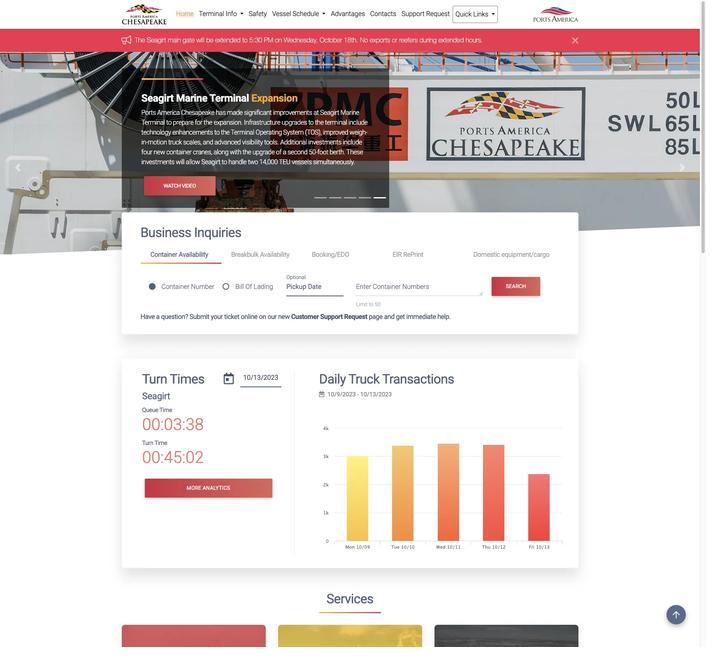Task type: locate. For each thing, give the bounding box(es) containing it.
time inside turn time 00:45:02
[[155, 440, 167, 447]]

on inside the seagirt main gate will be extended to 5:30 pm on wednesday, october 18th.  no exports or reefers during extended hours. alert
[[275, 36, 282, 44]]

support up reefers
[[402, 10, 425, 18]]

bill of lading
[[235, 283, 273, 290]]

0 vertical spatial support
[[402, 10, 425, 18]]

terminal
[[325, 119, 347, 127]]

investments up foot
[[308, 138, 342, 146]]

terminal left info
[[199, 10, 224, 18]]

1 horizontal spatial will
[[196, 36, 204, 44]]

upgrade
[[253, 148, 275, 156]]

of
[[245, 283, 252, 290]]

0 horizontal spatial marine
[[176, 92, 207, 104]]

0 horizontal spatial request
[[344, 313, 367, 320]]

turn for turn times
[[142, 371, 167, 387]]

1 horizontal spatial marine
[[341, 109, 359, 117]]

exports
[[370, 36, 390, 44]]

0 horizontal spatial extended
[[215, 36, 241, 44]]

a
[[283, 148, 286, 156], [156, 313, 160, 320]]

0 vertical spatial a
[[283, 148, 286, 156]]

upgrades
[[282, 119, 307, 127]]

availability down business inquiries
[[179, 251, 208, 259]]

marine
[[176, 92, 207, 104], [341, 109, 359, 117]]

0 horizontal spatial availability
[[179, 251, 208, 259]]

container inside the "container availability" link
[[150, 251, 177, 259]]

online
[[241, 313, 258, 320]]

terminal up made on the left of the page
[[210, 92, 249, 104]]

no
[[360, 36, 368, 44]]

home
[[176, 10, 194, 18]]

1 horizontal spatial support
[[402, 10, 425, 18]]

1 vertical spatial support
[[320, 313, 343, 320]]

include up these
[[343, 138, 362, 146]]

marine inside ports america chesapeake has made significant improvements at seagirt marine terminal to                          prepare for the expansion. infrastructure upgrades to the terminal include technology                          enhancements to the terminal operating system (tos), improved weigh- in-motion truck scales,                          and advanced visibility tools. additional investments include four new container cranes,                          along with the upgrade of a second 50-foot berth. these investments will allow seagirt                          to handle two 14,000 teu vessels simultaneously.
[[341, 109, 359, 117]]

seagirt right the at the top left
[[147, 36, 166, 44]]

1 vertical spatial time
[[155, 440, 167, 447]]

vessel schedule link
[[270, 6, 328, 22]]

availability inside the "container availability" link
[[179, 251, 208, 259]]

turn inside turn time 00:45:02
[[142, 440, 153, 447]]

turn
[[142, 371, 167, 387], [142, 440, 153, 447]]

1 vertical spatial new
[[278, 313, 290, 320]]

bullhorn image
[[122, 35, 135, 44]]

bill
[[235, 283, 244, 290]]

container for container number
[[162, 283, 189, 290]]

on left our
[[259, 313, 266, 320]]

0 vertical spatial turn
[[142, 371, 167, 387]]

1 horizontal spatial a
[[283, 148, 286, 156]]

availability right breakbulk
[[260, 251, 290, 259]]

business inquiries
[[141, 225, 241, 241]]

1 vertical spatial marine
[[341, 109, 359, 117]]

terminal up the technology
[[141, 119, 165, 127]]

new down motion
[[154, 148, 165, 156]]

new inside ports america chesapeake has made significant improvements at seagirt marine terminal to                          prepare for the expansion. infrastructure upgrades to the terminal include technology                          enhancements to the terminal operating system (tos), improved weigh- in-motion truck scales,                          and advanced visibility tools. additional investments include four new container cranes,                          along with the upgrade of a second 50-foot berth. these investments will allow seagirt                          to handle two 14,000 teu vessels simultaneously.
[[154, 148, 165, 156]]

10/13/2023
[[360, 391, 392, 398]]

main
[[168, 36, 181, 44]]

services
[[327, 591, 374, 606]]

1 vertical spatial on
[[259, 313, 266, 320]]

on right pm
[[275, 36, 282, 44]]

ports
[[141, 109, 156, 117]]

watch
[[164, 183, 181, 189]]

container left number
[[162, 283, 189, 290]]

simultaneously.
[[313, 158, 355, 166]]

a right the of
[[283, 148, 286, 156]]

will left be
[[196, 36, 204, 44]]

time inside queue time 00:03:38
[[159, 407, 172, 414]]

0 vertical spatial will
[[196, 36, 204, 44]]

breakbulk availability
[[231, 251, 290, 259]]

0 vertical spatial and
[[203, 138, 213, 146]]

home link
[[173, 6, 196, 22]]

handle
[[228, 158, 247, 166]]

extended
[[215, 36, 241, 44], [439, 36, 464, 44]]

request left quick
[[426, 10, 450, 18]]

links
[[473, 10, 489, 18]]

0 horizontal spatial new
[[154, 148, 165, 156]]

a inside ports america chesapeake has made significant improvements at seagirt marine terminal to                          prepare for the expansion. infrastructure upgrades to the terminal include technology                          enhancements to the terminal operating system (tos), improved weigh- in-motion truck scales,                          and advanced visibility tools. additional investments include four new container cranes,                          along with the upgrade of a second 50-foot berth. these investments will allow seagirt                          to handle two 14,000 teu vessels simultaneously.
[[283, 148, 286, 156]]

on
[[275, 36, 282, 44], [259, 313, 266, 320]]

1 vertical spatial a
[[156, 313, 160, 320]]

investments down four
[[141, 158, 174, 166]]

0 vertical spatial new
[[154, 148, 165, 156]]

0 horizontal spatial investments
[[141, 158, 174, 166]]

additional
[[280, 138, 307, 146]]

50
[[375, 301, 381, 308]]

expansion
[[252, 92, 298, 104]]

investments
[[308, 138, 342, 146], [141, 158, 174, 166]]

1 vertical spatial turn
[[142, 440, 153, 447]]

0 vertical spatial request
[[426, 10, 450, 18]]

1 availability from the left
[[179, 251, 208, 259]]

daily truck transactions
[[319, 371, 454, 387]]

marine up terminal
[[341, 109, 359, 117]]

0 horizontal spatial a
[[156, 313, 160, 320]]

1 vertical spatial include
[[343, 138, 362, 146]]

seagirt inside alert
[[147, 36, 166, 44]]

1 horizontal spatial request
[[426, 10, 450, 18]]

0 horizontal spatial support
[[320, 313, 343, 320]]

be
[[206, 36, 213, 44]]

container
[[166, 148, 192, 156]]

1 vertical spatial investments
[[141, 158, 174, 166]]

(tos),
[[305, 129, 322, 136]]

2 extended from the left
[[439, 36, 464, 44]]

terminal inside terminal info link
[[199, 10, 224, 18]]

lading
[[254, 283, 273, 290]]

system
[[283, 129, 304, 136]]

contacts
[[370, 10, 396, 18]]

1 horizontal spatial extended
[[439, 36, 464, 44]]

two
[[248, 158, 258, 166]]

turn up queue
[[142, 371, 167, 387]]

0 vertical spatial time
[[159, 407, 172, 414]]

2 turn from the top
[[142, 440, 153, 447]]

eir
[[393, 251, 402, 259]]

ports america chesapeake has made significant improvements at seagirt marine terminal to                          prepare for the expansion. infrastructure upgrades to the terminal include technology                          enhancements to the terminal operating system (tos), improved weigh- in-motion truck scales,                          and advanced visibility tools. additional investments include four new container cranes,                          along with the upgrade of a second 50-foot berth. these investments will allow seagirt                          to handle two 14,000 teu vessels simultaneously.
[[141, 109, 368, 166]]

container number
[[162, 283, 214, 290]]

quick
[[456, 10, 472, 18]]

1 turn from the top
[[142, 371, 167, 387]]

to up (tos),
[[308, 119, 314, 127]]

time up 00:45:02
[[155, 440, 167, 447]]

marine up the chesapeake
[[176, 92, 207, 104]]

availability for breakbulk availability
[[260, 251, 290, 259]]

1 vertical spatial will
[[176, 158, 184, 166]]

1 horizontal spatial and
[[384, 313, 395, 320]]

1 horizontal spatial on
[[275, 36, 282, 44]]

allow
[[186, 158, 200, 166]]

None text field
[[240, 371, 281, 387]]

search
[[506, 283, 526, 289]]

include up weigh-
[[348, 119, 368, 127]]

availability for container availability
[[179, 251, 208, 259]]

turn up 00:45:02
[[142, 440, 153, 447]]

significant
[[244, 109, 272, 117]]

extended right be
[[215, 36, 241, 44]]

support right the customer
[[320, 313, 343, 320]]

0 vertical spatial investments
[[308, 138, 342, 146]]

times
[[170, 371, 205, 387]]

to left 5:30
[[242, 36, 248, 44]]

the seagirt main gate will be extended to 5:30 pm on wednesday, october 18th.  no exports or reefers during extended hours.
[[135, 36, 483, 44]]

the
[[135, 36, 145, 44]]

the right with
[[243, 148, 251, 156]]

container down business
[[150, 251, 177, 259]]

new right our
[[278, 313, 290, 320]]

customer
[[291, 313, 319, 320]]

availability
[[179, 251, 208, 259], [260, 251, 290, 259]]

these
[[347, 148, 363, 156]]

availability inside breakbulk availability link
[[260, 251, 290, 259]]

eir reprint
[[393, 251, 423, 259]]

search button
[[492, 277, 540, 296]]

inquiries
[[194, 225, 241, 241]]

get
[[396, 313, 405, 320]]

breakbulk availability link
[[221, 247, 302, 262]]

to down along
[[222, 158, 227, 166]]

support request
[[402, 10, 450, 18]]

1 vertical spatial request
[[344, 313, 367, 320]]

analytics
[[203, 485, 230, 491]]

contacts link
[[368, 6, 399, 22]]

daily
[[319, 371, 346, 387]]

0 vertical spatial on
[[275, 36, 282, 44]]

1 horizontal spatial investments
[[308, 138, 342, 146]]

the
[[204, 119, 212, 127], [315, 119, 324, 127], [221, 129, 230, 136], [243, 148, 251, 156]]

will down the container
[[176, 158, 184, 166]]

0 horizontal spatial will
[[176, 158, 184, 166]]

and left "get"
[[384, 313, 395, 320]]

limit to 50
[[356, 301, 381, 308]]

0 horizontal spatial on
[[259, 313, 266, 320]]

a right have
[[156, 313, 160, 320]]

extended right during
[[439, 36, 464, 44]]

to up advanced
[[214, 129, 220, 136]]

time right queue
[[159, 407, 172, 414]]

ticket
[[224, 313, 239, 320]]

will inside alert
[[196, 36, 204, 44]]

request down limit
[[344, 313, 367, 320]]

new
[[154, 148, 165, 156], [278, 313, 290, 320]]

and inside ports america chesapeake has made significant improvements at seagirt marine terminal to                          prepare for the expansion. infrastructure upgrades to the terminal include technology                          enhancements to the terminal operating system (tos), improved weigh- in-motion truck scales,                          and advanced visibility tools. additional investments include four new container cranes,                          along with the upgrade of a second 50-foot berth. these investments will allow seagirt                          to handle two 14,000 teu vessels simultaneously.
[[203, 138, 213, 146]]

include
[[348, 119, 368, 127], [343, 138, 362, 146]]

chesapeake
[[181, 109, 214, 117]]

0 horizontal spatial and
[[203, 138, 213, 146]]

and up the cranes,
[[203, 138, 213, 146]]

during
[[420, 36, 437, 44]]

0 vertical spatial marine
[[176, 92, 207, 104]]

at
[[314, 109, 319, 117]]

1 horizontal spatial availability
[[260, 251, 290, 259]]

the right "for"
[[204, 119, 212, 127]]

2 availability from the left
[[260, 251, 290, 259]]

turn time 00:45:02
[[142, 440, 204, 467]]

main content
[[115, 213, 585, 647]]

1 extended from the left
[[215, 36, 241, 44]]

truck
[[168, 138, 182, 146]]



Task type: vqa. For each thing, say whether or not it's contained in the screenshot.
second 323 from right
no



Task type: describe. For each thing, give the bounding box(es) containing it.
safety
[[249, 10, 267, 18]]

improved
[[323, 129, 348, 136]]

close image
[[572, 36, 578, 45]]

0 vertical spatial include
[[348, 119, 368, 127]]

domestic
[[474, 251, 500, 259]]

truck
[[349, 371, 380, 387]]

america
[[157, 109, 180, 117]]

will inside ports america chesapeake has made significant improvements at seagirt marine terminal to                          prepare for the expansion. infrastructure upgrades to the terminal include technology                          enhancements to the terminal operating system (tos), improved weigh- in-motion truck scales,                          and advanced visibility tools. additional investments include four new container cranes,                          along with the upgrade of a second 50-foot berth. these investments will allow seagirt                          to handle two 14,000 teu vessels simultaneously.
[[176, 158, 184, 166]]

advantages link
[[328, 6, 368, 22]]

optional
[[287, 274, 306, 280]]

with
[[230, 148, 241, 156]]

infrastructure
[[244, 119, 280, 127]]

expansion image
[[0, 52, 700, 354]]

the seagirt main gate will be extended to 5:30 pm on wednesday, october 18th.  no exports or reefers during extended hours. alert
[[0, 29, 700, 52]]

schedule
[[293, 10, 319, 18]]

more analytics link
[[145, 479, 272, 498]]

to down america
[[166, 119, 172, 127]]

00:45:02
[[142, 448, 204, 467]]

in-
[[141, 138, 148, 146]]

info
[[226, 10, 237, 18]]

eir reprint link
[[383, 247, 464, 262]]

visibility
[[242, 138, 263, 146]]

four
[[141, 148, 152, 156]]

reprint
[[403, 251, 423, 259]]

page
[[369, 313, 383, 320]]

transactions
[[382, 371, 454, 387]]

watch video link
[[144, 176, 216, 195]]

time for 00:03:38
[[159, 407, 172, 414]]

hours.
[[466, 36, 483, 44]]

seagirt up terminal
[[320, 109, 339, 117]]

immediate
[[406, 313, 436, 320]]

the down at
[[315, 119, 324, 127]]

1 horizontal spatial new
[[278, 313, 290, 320]]

foot
[[318, 148, 328, 156]]

scales,
[[183, 138, 202, 146]]

main content containing 00:03:38
[[115, 213, 585, 647]]

october
[[320, 36, 342, 44]]

enter
[[356, 283, 371, 291]]

booking/edo
[[312, 251, 349, 259]]

calendar day image
[[224, 373, 234, 384]]

your
[[211, 313, 223, 320]]

a inside main content
[[156, 313, 160, 320]]

of
[[276, 148, 282, 156]]

1 vertical spatial and
[[384, 313, 395, 320]]

video
[[182, 183, 196, 189]]

18th.
[[344, 36, 358, 44]]

berth.
[[330, 148, 345, 156]]

time for 00:45:02
[[155, 440, 167, 447]]

weigh-
[[350, 129, 367, 136]]

have a question? submit your ticket online on our new customer support request page and get immediate help.
[[141, 313, 451, 320]]

container for container availability
[[150, 251, 177, 259]]

technology
[[141, 129, 171, 136]]

made
[[227, 109, 243, 117]]

seagirt up queue
[[142, 391, 170, 401]]

motion
[[148, 138, 167, 146]]

Enter Container Numbers text field
[[356, 282, 483, 296]]

vessels
[[292, 158, 312, 166]]

advanced
[[215, 138, 241, 146]]

for
[[195, 119, 202, 127]]

wednesday,
[[284, 36, 318, 44]]

reefers
[[399, 36, 418, 44]]

vessel
[[272, 10, 291, 18]]

prepare
[[173, 119, 194, 127]]

5:30
[[249, 36, 262, 44]]

-
[[357, 391, 359, 398]]

improvements
[[273, 109, 312, 117]]

equipment/cargo
[[502, 251, 550, 259]]

the up advanced
[[221, 129, 230, 136]]

number
[[191, 283, 214, 290]]

the seagirt main gate will be extended to 5:30 pm on wednesday, october 18th.  no exports or reefers during extended hours. link
[[135, 36, 483, 44]]

seagirt down the cranes,
[[201, 158, 220, 166]]

submit
[[190, 313, 209, 320]]

go to top image
[[667, 605, 686, 624]]

business
[[141, 225, 191, 241]]

enhancements
[[172, 129, 213, 136]]

operating
[[256, 129, 282, 136]]

turn for turn time 00:45:02
[[142, 440, 153, 447]]

calendar week image
[[319, 391, 324, 397]]

seagirt up ports
[[141, 92, 174, 104]]

teu
[[279, 158, 290, 166]]

to inside alert
[[242, 36, 248, 44]]

10/9/2023
[[328, 391, 356, 398]]

customer support request link
[[291, 313, 367, 320]]

terminal info link
[[196, 6, 246, 22]]

container availability link
[[141, 247, 221, 264]]

container up 50 at the right of page
[[373, 283, 401, 291]]

domestic equipment/cargo
[[474, 251, 550, 259]]

support request link
[[399, 6, 453, 22]]

has
[[216, 109, 226, 117]]

turn times
[[142, 371, 205, 387]]

more analytics
[[187, 485, 230, 491]]

limit
[[356, 301, 368, 308]]

more
[[187, 485, 201, 491]]

domestic equipment/cargo link
[[464, 247, 560, 262]]

terminal up visibility
[[231, 129, 254, 136]]

Optional text field
[[287, 280, 344, 296]]

terminal info
[[199, 10, 239, 18]]

help.
[[438, 313, 451, 320]]

50-
[[309, 148, 318, 156]]

to left 50 at the right of page
[[369, 301, 374, 308]]

request inside main content
[[344, 313, 367, 320]]



